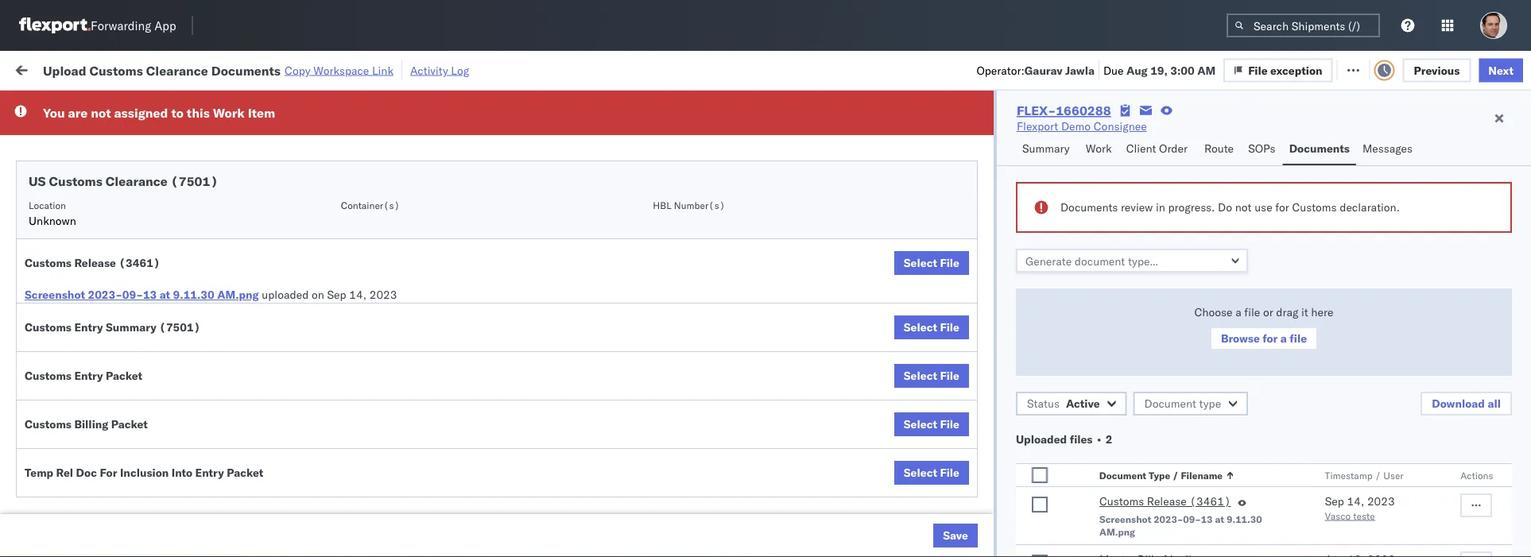 Task type: describe. For each thing, give the bounding box(es) containing it.
clearance for us customs clearance (7501)
[[106, 173, 168, 189]]

feb for schedule pickup from los angeles international airport link
[[346, 159, 366, 173]]

forwarding app
[[91, 18, 176, 33]]

am.png for screenshot 2023-09-13 at 9.11.30 am.png
[[1100, 526, 1136, 538]]

activity
[[410, 63, 448, 77]]

select file button for customs billing packet
[[894, 413, 969, 437]]

2 1977428 from the top
[[969, 299, 1018, 313]]

pm for upload customs clearance documents
[[299, 229, 317, 243]]

feb for upload customs clearance documents link
[[346, 229, 366, 243]]

products
[[658, 124, 704, 138]]

1 bicu1234565, from the top
[[1046, 508, 1124, 522]]

integration for 3:00 pm est, feb 20, 2023
[[740, 229, 795, 243]]

flexport. image
[[19, 18, 91, 33]]

angeles
[[171, 150, 211, 164]]

us customs clearance (7501)
[[29, 173, 218, 189]]

delivery down us customs clearance (7501) on the left top of the page
[[87, 193, 127, 207]]

est, for upload customs clearance documents link
[[319, 229, 343, 243]]

you
[[43, 105, 65, 121]]

browse for a file
[[1221, 332, 1307, 346]]

mbl/mawb numbers
[[1156, 130, 1253, 142]]

confirm pickup from los angeles, ca button for flex-1911408
[[37, 332, 226, 349]]

2:59 am est, feb 17, 2023
[[272, 124, 417, 138]]

: for snoozed
[[366, 99, 369, 111]]

ocean for flexport demo consignee
[[519, 509, 551, 522]]

packet for customs billing packet
[[111, 417, 148, 431]]

2 vertical spatial 17,
[[368, 194, 386, 208]]

2 honeywell - test account from the left
[[740, 299, 871, 313]]

0 vertical spatial work
[[173, 62, 200, 76]]

schedule pickup from los angeles, ca for first schedule pickup from los angeles, ca button from the bottom of the page
[[37, 543, 232, 557]]

flexport demo consignee link
[[1017, 118, 1147, 134]]

by:
[[58, 97, 73, 111]]

mode
[[519, 130, 543, 142]]

0 vertical spatial for
[[151, 99, 164, 111]]

customs inside upload customs clearance documents link
[[76, 228, 120, 242]]

maeu1234567 for schedule pickup from los angeles, ca
[[1046, 263, 1126, 277]]

select file for temp rel doc for inclusion into entry packet
[[904, 466, 960, 480]]

est, for confirm delivery link
[[320, 404, 344, 417]]

number(s)
[[674, 199, 725, 211]]

select file button for temp rel doc for inclusion into entry packet
[[894, 461, 969, 485]]

flxt00001977428a for confirm pickup from los angeles, ca
[[1156, 369, 1266, 382]]

snoozed : no
[[329, 99, 386, 111]]

pm up 3:00 pm est, feb 20, 2023
[[299, 194, 317, 208]]

2:59 for 2:59 am est, feb 17, 2023
[[272, 124, 297, 138]]

1988285
[[969, 124, 1018, 138]]

route
[[1205, 142, 1234, 155]]

schedule pickup from los angeles, ca link for 2nd schedule pickup from los angeles, ca button from the top of the page
[[37, 507, 232, 523]]

schedule delivery appointment for 10:30 pm est, feb 21, 2023
[[37, 298, 196, 312]]

select file button for customs release (3461)
[[894, 251, 969, 275]]

2 flex-1911408 from the top
[[935, 404, 1018, 417]]

1 horizontal spatial not
[[1235, 200, 1252, 214]]

workitem button
[[10, 126, 247, 142]]

2 schedule delivery appointment from the top
[[37, 193, 196, 207]]

doc
[[76, 466, 97, 480]]

batch action
[[1443, 62, 1512, 76]]

017482927423
[[1156, 229, 1239, 243]]

ocean fcl for bookings
[[519, 404, 574, 417]]

select for customs entry summary (7501)
[[904, 320, 938, 334]]

flex id
[[910, 130, 940, 142]]

deadline button
[[264, 126, 435, 142]]

1 vertical spatial flexport demo consignee
[[629, 509, 760, 522]]

activity log button
[[410, 60, 469, 80]]

0 horizontal spatial release
[[74, 256, 116, 270]]

it
[[1302, 305, 1309, 319]]

2 1911408 from the top
[[969, 404, 1018, 417]]

log
[[451, 63, 469, 77]]

0 horizontal spatial 14,
[[349, 288, 367, 302]]

assigned
[[114, 105, 168, 121]]

0 vertical spatial 3:00
[[1171, 63, 1195, 77]]

10:30 pm est, feb 21, 2023
[[272, 299, 423, 313]]

10:30
[[272, 299, 303, 313]]

0 vertical spatial flexport demo consignee
[[1017, 119, 1147, 133]]

due aug 19, 3:00 am
[[1104, 63, 1216, 77]]

confirm inside "button"
[[37, 403, 77, 417]]

work,
[[167, 99, 192, 111]]

clearance for upload customs clearance documents copy workspace link
[[146, 62, 208, 78]]

pm for upload proof of delivery
[[306, 439, 324, 452]]

ready
[[121, 99, 149, 111]]

0 vertical spatial actions
[[1481, 130, 1513, 142]]

use
[[1255, 200, 1273, 214]]

into
[[172, 466, 193, 480]]

2 mawb1234 from the top
[[1156, 194, 1218, 208]]

to
[[171, 105, 184, 121]]

upload for proof
[[37, 438, 73, 452]]

1 schedule from the top
[[37, 123, 84, 137]]

2 vertical spatial packet
[[227, 466, 263, 480]]

international
[[37, 166, 101, 180]]

20,
[[368, 229, 386, 243]]

review
[[1121, 200, 1153, 214]]

in
[[1156, 200, 1166, 214]]

schedule pickup from los angeles international airport
[[37, 150, 211, 180]]

25, for 12:00 pm est, feb 25, 2023
[[375, 439, 393, 452]]

10 resize handle column header from the left
[[1452, 123, 1471, 557]]

2 schedule delivery appointment button from the top
[[37, 192, 196, 210]]

document for document type
[[1145, 397, 1197, 411]]

select file for customs release (3461)
[[904, 256, 960, 270]]

187
[[372, 62, 393, 76]]

here
[[1312, 305, 1334, 319]]

2 flxt00001977428a from the top
[[1156, 299, 1266, 313]]

1 vertical spatial release
[[1147, 495, 1187, 509]]

documents right sops button
[[1290, 142, 1350, 155]]

western
[[876, 159, 918, 173]]

us
[[29, 173, 46, 189]]

otter for otter products - test account
[[629, 124, 655, 138]]

screenshot 2023-09-13 at 9.11.30 am.png link
[[25, 287, 259, 303]]

select file for customs entry summary (7501)
[[904, 320, 960, 334]]

deadline
[[272, 130, 313, 142]]

confirm pickup from los angeles, ca for flex-1977428
[[37, 368, 226, 382]]

documents up screenshot 2023-09-13 at 9.11.30 am.png uploaded on sep 14, 2023
[[177, 228, 235, 242]]

2023 inside "sep 14, 2023 vasco teste"
[[1368, 495, 1395, 509]]

file for customs entry summary (7501)
[[940, 320, 960, 334]]

temp rel doc for inclusion into entry packet
[[25, 466, 263, 480]]

1 3:30 from the top
[[272, 159, 297, 173]]

document type button
[[1134, 392, 1249, 416]]

confirm pickup from los angeles, ca link for flex-1977428
[[37, 367, 226, 383]]

4 schedule from the top
[[37, 263, 84, 277]]

a inside browse for a file button
[[1281, 332, 1287, 346]]

2 3:30 pm est, feb 17, 2023 from the top
[[272, 194, 416, 208]]

entry for packet
[[74, 369, 103, 383]]

1 honeywell from the left
[[629, 299, 682, 313]]

2 horizontal spatial work
[[1086, 142, 1112, 155]]

container(s)
[[341, 199, 400, 211]]

2 flex-1977428 from the top
[[935, 299, 1018, 313]]

inclusion
[[120, 466, 169, 480]]

2 schedule pickup from los angeles, ca button from the top
[[37, 507, 232, 524]]

screenshot for screenshot 2023-09-13 at 9.11.30 am.png
[[1100, 513, 1152, 525]]

flex id button
[[902, 126, 1022, 142]]

delivery for 2:59 am est, feb 17, 2023
[[87, 123, 127, 137]]

billing
[[74, 417, 108, 431]]

save
[[943, 529, 969, 543]]

0 vertical spatial not
[[91, 105, 111, 121]]

1 horizontal spatial demo
[[1062, 119, 1091, 133]]

digital
[[921, 159, 953, 173]]

container
[[1046, 124, 1088, 136]]

flex-1660288 link
[[1017, 103, 1111, 118]]

2 honeywell from the left
[[740, 299, 792, 313]]

hbl
[[653, 199, 672, 211]]

sep inside "sep 14, 2023 vasco teste"
[[1325, 495, 1345, 509]]

1 honeywell - test account from the left
[[629, 299, 760, 313]]

summary inside button
[[1023, 142, 1070, 155]]

document type
[[1145, 397, 1222, 411]]

copy workspace link button
[[285, 63, 394, 77]]

file for customs billing packet
[[940, 417, 960, 431]]

type
[[1149, 470, 1171, 481]]

feb for 10:30 pm est, feb 21, 2023 schedule delivery appointment link
[[353, 299, 373, 313]]

1 flex-2001714 from the top
[[935, 159, 1018, 173]]

bookings for flexport demo consignee
[[740, 509, 786, 522]]

numbers for container numbers
[[1046, 136, 1085, 148]]

confirm pickup from los angeles, ca for flex-1911408
[[37, 333, 226, 347]]

1 horizontal spatial work
[[213, 105, 245, 121]]

1 horizontal spatial customs release (3461)
[[1100, 495, 1231, 509]]

mbltest1234
[[1156, 124, 1232, 138]]

0 vertical spatial upload
[[43, 62, 86, 78]]

9.11.30 for screenshot 2023-09-13 at 9.11.30 am.png
[[1227, 513, 1262, 525]]

3 schedule from the top
[[37, 193, 84, 207]]

2 appointment from the top
[[130, 193, 196, 207]]

resize handle column header for container numbers
[[1129, 123, 1148, 557]]

route button
[[1198, 134, 1242, 165]]

1 flex-1911408 from the top
[[935, 334, 1018, 348]]

sep 14, 2023 vasco teste
[[1325, 495, 1395, 522]]

1 horizontal spatial on
[[396, 62, 408, 76]]

est, up 3:00 pm est, feb 20, 2023
[[319, 194, 343, 208]]

lcl for honeywell - test account
[[554, 299, 574, 313]]

2 2001714 from the top
[[969, 194, 1018, 208]]

uploaded files ∙ 2
[[1016, 433, 1113, 447]]

hbl number(s)
[[653, 199, 725, 211]]

for inside browse for a file button
[[1263, 332, 1278, 346]]

are
[[68, 105, 88, 121]]

active
[[1066, 397, 1100, 411]]

flex-1988285
[[935, 124, 1018, 138]]

upload proof of delivery link
[[37, 437, 159, 453]]

select for temp rel doc for inclusion into entry packet
[[904, 466, 938, 480]]

schedule pickup from los angeles, ca for 2nd schedule pickup from los angeles, ca button from the top of the page
[[37, 508, 232, 522]]

bookings test consignee for flexport demo consignee
[[740, 509, 867, 522]]

forwarding
[[91, 18, 151, 33]]

consignee inside consignee button
[[740, 130, 785, 142]]

of
[[106, 438, 116, 452]]

778
[[299, 62, 320, 76]]

1 vertical spatial on
[[312, 288, 324, 302]]

my work
[[16, 58, 87, 80]]

documents up in
[[211, 62, 281, 78]]

2 vertical spatial entry
[[195, 466, 224, 480]]

entry for summary
[[74, 320, 103, 334]]

est, for schedule delivery appointment link associated with 2:59 am est, feb 17, 2023
[[320, 124, 344, 138]]

0 horizontal spatial file
[[1245, 305, 1261, 319]]

1 / from the left
[[1173, 470, 1179, 481]]

ocean fcl for flexport
[[519, 509, 574, 522]]

delivery for 3:00 am est, feb 25, 2023
[[80, 403, 121, 417]]

app
[[154, 18, 176, 33]]

message (10)
[[213, 62, 285, 76]]

integration for 3:30 pm est, feb 17, 2023
[[740, 159, 795, 173]]

resize handle column header for deadline
[[432, 123, 451, 557]]

filtered
[[16, 97, 55, 111]]

blocked,
[[195, 99, 234, 111]]

do
[[1218, 200, 1233, 214]]

1 1911408 from the top
[[969, 334, 1018, 348]]

am for otter products - test account
[[299, 124, 318, 138]]

0 horizontal spatial sep
[[327, 288, 346, 302]]

choose a file or drag it here
[[1195, 305, 1334, 319]]

(3461) inside customs release (3461) link
[[1190, 495, 1231, 509]]

no
[[373, 99, 386, 111]]

25, for 3:00 am est, feb 25, 2023
[[369, 404, 387, 417]]

0 vertical spatial demu1232567
[[1046, 403, 1127, 417]]

11 resize handle column header from the left
[[1503, 123, 1522, 557]]

from for confirm pickup from los angeles, ca link for flex-1977428
[[117, 368, 141, 382]]

timestamp / user button
[[1322, 466, 1429, 482]]

file inside button
[[1290, 332, 1307, 346]]

upload customs clearance documents copy workspace link
[[43, 62, 394, 78]]

batch
[[1443, 62, 1474, 76]]

status for status : ready for work, blocked, in progress
[[86, 99, 114, 111]]

-- for flex-1911466
[[1156, 509, 1170, 522]]

fcl for bookings test consignee
[[554, 404, 574, 417]]

7 schedule from the top
[[37, 508, 84, 522]]

0 horizontal spatial (3461)
[[119, 256, 160, 270]]

documents left review at top
[[1061, 200, 1118, 214]]

otter products - test account
[[629, 124, 782, 138]]

12:00 pm est, feb 25, 2023
[[272, 439, 423, 452]]

filename
[[1181, 470, 1223, 481]]

import work button
[[128, 51, 207, 87]]

schedule delivery appointment link for 10:30 pm est, feb 21, 2023
[[37, 297, 196, 313]]

2 3:30 from the top
[[272, 194, 297, 208]]

confirm for flex-1911408
[[37, 333, 77, 347]]

track
[[411, 62, 437, 76]]

19,
[[1151, 63, 1168, 77]]

9.11.30 for screenshot 2023-09-13 at 9.11.30 am.png uploaded on sep 14, 2023
[[173, 288, 214, 302]]

am.png for screenshot 2023-09-13 at 9.11.30 am.png uploaded on sep 14, 2023
[[217, 288, 259, 302]]

screenshot for screenshot 2023-09-13 at 9.11.30 am.png uploaded on sep 14, 2023
[[25, 288, 85, 302]]



Task type: locate. For each thing, give the bounding box(es) containing it.
2150210 for 3:00 pm est, feb 20, 2023
[[969, 229, 1018, 243]]

clearance inside button
[[123, 228, 174, 242]]

2 2:59 from the top
[[272, 509, 297, 522]]

2:59
[[272, 124, 297, 138], [272, 509, 297, 522]]

consignee inside flexport demo consignee link
[[1094, 119, 1147, 133]]

mar
[[347, 509, 368, 522]]

0 vertical spatial maeu1234567
[[1046, 263, 1126, 277]]

None checkbox
[[1032, 468, 1048, 483], [1032, 497, 1048, 513], [1032, 468, 1048, 483], [1032, 497, 1048, 513]]

llc
[[820, 124, 840, 138]]

flex-2150210 for 3:00 pm est, feb 20, 2023
[[935, 229, 1018, 243]]

1 vertical spatial am.png
[[1100, 526, 1136, 538]]

1 vertical spatial 3:00
[[272, 229, 297, 243]]

los inside the schedule pickup from los angeles international airport
[[150, 150, 168, 164]]

document for document type / filename
[[1100, 470, 1147, 481]]

from for third schedule pickup from los angeles, ca button from the bottom of the page schedule pickup from los angeles, ca link
[[124, 263, 147, 277]]

ocean for bookings test consignee
[[519, 404, 551, 417]]

0 vertical spatial confirm
[[37, 333, 77, 347]]

flexport inside flexport demo consignee link
[[1017, 119, 1059, 133]]

pm up uploaded
[[299, 229, 317, 243]]

2:59 down item
[[272, 124, 297, 138]]

0 vertical spatial flexport
[[1017, 119, 1059, 133]]

21,
[[375, 299, 393, 313]]

1 fcl from the top
[[554, 404, 574, 417]]

documents review in progress. do not use for customs declaration.
[[1061, 200, 1400, 214]]

upload customs clearance documents
[[37, 228, 235, 242]]

0 horizontal spatial status
[[86, 99, 114, 111]]

declaration.
[[1340, 200, 1400, 214]]

2 : from the left
[[366, 99, 369, 111]]

schedule delivery appointment link for 2:59 am est, feb 17, 2023
[[37, 122, 196, 138]]

1 select file from the top
[[904, 256, 960, 270]]

mawb1234 up 017482927423
[[1156, 194, 1218, 208]]

25, down 3:00 am est, feb 25, 2023
[[375, 439, 393, 452]]

3:30 pm est, feb 17, 2023 up 3:00 pm est, feb 20, 2023
[[272, 194, 416, 208]]

release down upload customs clearance documents button
[[74, 256, 116, 270]]

13 down filename
[[1201, 513, 1213, 525]]

09- for screenshot 2023-09-13 at 9.11.30 am.png
[[1184, 513, 1201, 525]]

schedule pickup from los angeles, ca link for first schedule pickup from los angeles, ca button from the bottom of the page
[[37, 542, 232, 557]]

integration for 12:00 pm est, feb 25, 2023
[[740, 439, 795, 452]]

gaurav
[[1025, 63, 1063, 77]]

integration
[[740, 159, 795, 173], [629, 229, 684, 243], [740, 229, 795, 243], [629, 439, 684, 452], [740, 439, 795, 452]]

0 vertical spatial 25,
[[369, 404, 387, 417]]

0 vertical spatial (7501)
[[171, 173, 218, 189]]

browse
[[1221, 332, 1260, 346]]

(3461)
[[119, 256, 160, 270], [1190, 495, 1231, 509]]

3 ocean from the top
[[519, 404, 551, 417]]

screenshot up customs entry summary (7501)
[[25, 288, 85, 302]]

1 vertical spatial demu1232567
[[1127, 508, 1208, 522]]

schedule delivery appointment down assigned
[[37, 123, 196, 137]]

Search Shipments (/) text field
[[1227, 14, 1380, 37]]

bicu1234565, demu1232567 for schedule pickup from los angeles, ca link related to 2nd schedule pickup from los angeles, ca button from the top of the page
[[1046, 508, 1208, 522]]

/ left user
[[1376, 470, 1382, 481]]

3 flxt00001977428a from the top
[[1156, 369, 1266, 382]]

customs release (3461) link
[[1100, 494, 1231, 513]]

1 vertical spatial (7501)
[[159, 320, 201, 334]]

air for 3:30 pm est, feb 17, 2023
[[519, 159, 533, 173]]

1 vertical spatial work
[[213, 105, 245, 121]]

None checkbox
[[1032, 555, 1048, 557]]

schedule delivery appointment for 2:59 am est, feb 17, 2023
[[37, 123, 196, 137]]

flxt00001977428a up browse at the right bottom of page
[[1156, 299, 1266, 313]]

1 vertical spatial status
[[1027, 397, 1060, 411]]

1 horizontal spatial a
[[1281, 332, 1287, 346]]

Search Work text field
[[997, 57, 1171, 81]]

1 vertical spatial screenshot
[[1100, 513, 1152, 525]]

3:00 right 19,
[[1171, 63, 1195, 77]]

1977428 for schedule pickup from los angeles, ca
[[969, 264, 1018, 278]]

feb down snoozed : no
[[347, 124, 367, 138]]

file for customs release (3461)
[[940, 256, 960, 270]]

entry
[[74, 320, 103, 334], [74, 369, 103, 383], [195, 466, 224, 480]]

4 schedule pickup from los angeles, ca from the top
[[37, 543, 232, 557]]

2 lcl from the top
[[554, 299, 574, 313]]

1 vertical spatial bicu1234565,
[[1046, 543, 1124, 557]]

order
[[1159, 142, 1188, 155]]

0 vertical spatial (3461)
[[119, 256, 160, 270]]

next
[[1489, 63, 1514, 77]]

progress.
[[1168, 200, 1215, 214]]

3 select file button from the top
[[894, 364, 969, 388]]

2150210
[[969, 229, 1018, 243], [969, 439, 1018, 452]]

est, left 21,
[[326, 299, 350, 313]]

0 horizontal spatial demo
[[674, 509, 703, 522]]

client order button
[[1120, 134, 1198, 165]]

upload inside button
[[37, 228, 73, 242]]

save button
[[934, 524, 978, 548]]

1 vertical spatial 1911408
[[969, 404, 1018, 417]]

1 vertical spatial for
[[1276, 200, 1290, 214]]

select for customs billing packet
[[904, 417, 938, 431]]

at
[[322, 62, 332, 76], [160, 288, 170, 302], [1215, 513, 1225, 525]]

at inside the screenshot 2023-09-13 at 9.11.30 am.png
[[1215, 513, 1225, 525]]

vasco
[[1325, 510, 1351, 522]]

schedule delivery appointment link down assigned
[[37, 122, 196, 138]]

2 vertical spatial at
[[1215, 513, 1225, 525]]

4 schedule pickup from los angeles, ca link from the top
[[37, 542, 232, 557]]

flxt00001977428a
[[1156, 264, 1266, 278], [1156, 299, 1266, 313], [1156, 369, 1266, 382]]

on right 10:30
[[312, 288, 324, 302]]

1 horizontal spatial (3461)
[[1190, 495, 1231, 509]]

1 vertical spatial 9.11.30
[[1227, 513, 1262, 525]]

5 select from the top
[[904, 466, 938, 480]]

2 fcl from the top
[[554, 509, 574, 522]]

13 for screenshot 2023-09-13 at 9.11.30 am.png
[[1201, 513, 1213, 525]]

1 ocean from the top
[[519, 124, 551, 138]]

1 horizontal spatial 14,
[[1348, 495, 1365, 509]]

feb down deadline button at top left
[[346, 159, 366, 173]]

flxt00001977428a down 017482927423
[[1156, 264, 1266, 278]]

4 select file button from the top
[[894, 413, 969, 437]]

5 select file button from the top
[[894, 461, 969, 485]]

client inside client name button
[[629, 130, 655, 142]]

09- for screenshot 2023-09-13 at 9.11.30 am.png uploaded on sep 14, 2023
[[122, 288, 143, 302]]

customs entry summary (7501)
[[25, 320, 201, 334]]

delivery inside "link"
[[118, 438, 159, 452]]

0 vertical spatial 09-
[[122, 288, 143, 302]]

(3461) down filename
[[1190, 495, 1231, 509]]

summary down screenshot 2023-09-13 at 9.11.30 am.png link
[[106, 320, 156, 334]]

at down filename
[[1215, 513, 1225, 525]]

timestamp / user
[[1325, 470, 1404, 481]]

not right do
[[1235, 200, 1252, 214]]

3 schedule pickup from los angeles, ca link from the top
[[37, 507, 232, 523]]

for down or
[[1263, 332, 1278, 346]]

1 select file button from the top
[[894, 251, 969, 275]]

1 vertical spatial 3:30 pm est, feb 17, 2023
[[272, 194, 416, 208]]

confirm pickup from los angeles, ca
[[37, 333, 226, 347], [37, 368, 226, 382]]

from for third schedule pickup from los angeles, ca link from the bottom
[[124, 473, 147, 487]]

1 confirm pickup from los angeles, ca link from the top
[[37, 332, 226, 348]]

2 schedule pickup from los angeles, ca link from the top
[[37, 472, 232, 488]]

flex-1977428 for confirm pickup from los angeles, ca
[[935, 369, 1018, 382]]

user
[[1384, 470, 1404, 481]]

187 on track
[[372, 62, 437, 76]]

flex-2001714 down flex id button
[[935, 159, 1018, 173]]

2 maeu1234567 from the top
[[1046, 298, 1126, 312]]

am.png left uploaded
[[217, 288, 259, 302]]

schedule delivery appointment button for 10:30 pm est, feb 21, 2023
[[37, 297, 196, 315]]

1 -- from the top
[[1156, 474, 1170, 487]]

3:00 for bookings test consignee
[[272, 404, 297, 417]]

0 vertical spatial sep
[[327, 288, 346, 302]]

0 vertical spatial demo123
[[1156, 334, 1210, 348]]

2 vertical spatial schedule pickup from los angeles, ca button
[[37, 542, 232, 557]]

select file for customs billing packet
[[904, 417, 960, 431]]

air for 3:00 pm est, feb 20, 2023
[[519, 229, 533, 243]]

packet up of
[[111, 417, 148, 431]]

-- up customs release (3461) link
[[1156, 474, 1170, 487]]

2:59 down 12:00 at the left
[[272, 509, 297, 522]]

3:30 pm est, feb 17, 2023 down deadline button at top left
[[272, 159, 416, 173]]

0 vertical spatial schedule delivery appointment
[[37, 123, 196, 137]]

: left no on the top of page
[[366, 99, 369, 111]]

17, for air
[[368, 159, 386, 173]]

resize handle column header for workitem
[[244, 123, 263, 557]]

status for status active
[[1027, 397, 1060, 411]]

from inside the schedule pickup from los angeles international airport
[[124, 150, 147, 164]]

2023-
[[88, 288, 122, 302], [1154, 513, 1184, 525]]

0 vertical spatial schedule pickup from los angeles, ca button
[[37, 262, 232, 280]]

am.png down customs release (3461) link
[[1100, 526, 1136, 538]]

customs release (3461) down upload customs clearance documents button
[[25, 256, 160, 270]]

2 confirm from the top
[[37, 368, 77, 382]]

confirm pickup from los angeles, ca down screenshot 2023-09-13 at 9.11.30 am.png link
[[37, 333, 226, 347]]

0 horizontal spatial am.png
[[217, 288, 259, 302]]

upload down location
[[37, 228, 73, 242]]

1 appointment from the top
[[130, 123, 196, 137]]

17, up 20,
[[368, 194, 386, 208]]

est,
[[320, 124, 344, 138], [319, 159, 343, 173], [319, 194, 343, 208], [319, 229, 343, 243], [326, 299, 350, 313], [320, 404, 344, 417], [326, 439, 350, 452], [320, 509, 344, 522]]

delivery right of
[[118, 438, 159, 452]]

Generate document type... text field
[[1016, 249, 1248, 273]]

am.png inside the screenshot 2023-09-13 at 9.11.30 am.png
[[1100, 526, 1136, 538]]

workspace
[[314, 63, 369, 77]]

2 bicu1234565, from the top
[[1046, 543, 1124, 557]]

1 lcl from the top
[[554, 124, 574, 138]]

confirm pickup from los angeles, ca down customs entry summary (7501)
[[37, 368, 226, 382]]

3 select from the top
[[904, 369, 938, 383]]

client left name
[[629, 130, 655, 142]]

work button
[[1080, 134, 1120, 165]]

3 select file from the top
[[904, 369, 960, 383]]

work
[[173, 62, 200, 76], [213, 105, 245, 121], [1086, 142, 1112, 155]]

1 3:30 pm est, feb 17, 2023 from the top
[[272, 159, 416, 173]]

screenshot 2023-09-13 at 9.11.30 am.png uploaded on sep 14, 2023
[[25, 288, 397, 302]]

9.11.30 inside the screenshot 2023-09-13 at 9.11.30 am.png
[[1227, 513, 1262, 525]]

confirm up customs billing packet
[[37, 403, 77, 417]]

lcl for otter products - test account
[[554, 124, 574, 138]]

0 vertical spatial 2001714
[[969, 159, 1018, 173]]

flex-2001714 down digital
[[935, 194, 1018, 208]]

0 vertical spatial appointment
[[130, 123, 196, 137]]

at up customs entry summary (7501)
[[160, 288, 170, 302]]

numbers inside button
[[1214, 130, 1253, 142]]

delivery up customs entry summary (7501)
[[87, 298, 127, 312]]

13 inside the screenshot 2023-09-13 at 9.11.30 am.png
[[1201, 513, 1213, 525]]

2 vertical spatial flxt00001977428a
[[1156, 369, 1266, 382]]

uploaded
[[1016, 433, 1067, 447]]

0 vertical spatial fcl
[[554, 404, 574, 417]]

demu1232567 down the screenshot 2023-09-13 at 9.11.30 am.png
[[1127, 543, 1208, 557]]

1 vertical spatial actions
[[1461, 470, 1494, 481]]

2 vertical spatial flex-1977428
[[935, 369, 1018, 382]]

1 2150210 from the top
[[969, 229, 1018, 243]]

otter products, llc
[[740, 124, 840, 138]]

1 vertical spatial clearance
[[106, 173, 168, 189]]

2 vertical spatial appointment
[[130, 298, 196, 312]]

(3461) down upload customs clearance documents button
[[119, 256, 160, 270]]

1 vertical spatial appointment
[[130, 193, 196, 207]]

flex
[[910, 130, 928, 142]]

0 vertical spatial summary
[[1023, 142, 1070, 155]]

2023- for screenshot 2023-09-13 at 9.11.30 am.png uploaded on sep 14, 2023
[[88, 288, 122, 302]]

client
[[629, 130, 655, 142], [1127, 142, 1157, 155]]

0 horizontal spatial numbers
[[1046, 136, 1085, 148]]

8 schedule from the top
[[37, 543, 84, 557]]

0 vertical spatial customs release (3461)
[[25, 256, 160, 270]]

1 schedule pickup from los angeles, ca button from the top
[[37, 262, 232, 280]]

3 maeu1234567 from the top
[[1046, 368, 1126, 382]]

est, left 20,
[[319, 229, 343, 243]]

confirm for flex-1977428
[[37, 368, 77, 382]]

2 confirm pickup from los angeles, ca link from the top
[[37, 367, 226, 383]]

est, for schedule pickup from los angeles, ca link related to 2nd schedule pickup from los angeles, ca button from the top of the page
[[320, 509, 344, 522]]

0 horizontal spatial summary
[[106, 320, 156, 334]]

pm for schedule pickup from los angeles international airport
[[299, 159, 317, 173]]

1 2:59 from the top
[[272, 124, 297, 138]]

schedule delivery appointment button down us customs clearance (7501) on the left top of the page
[[37, 192, 196, 210]]

2023- for screenshot 2023-09-13 at 9.11.30 am.png
[[1154, 513, 1184, 525]]

resize handle column header for mode
[[602, 123, 621, 557]]

1 horizontal spatial sep
[[1325, 495, 1345, 509]]

flex-1919147
[[935, 474, 1018, 487]]

0 vertical spatial file
[[1245, 305, 1261, 319]]

select file for customs entry packet
[[904, 369, 960, 383]]

screenshot inside the screenshot 2023-09-13 at 9.11.30 am.png
[[1100, 513, 1152, 525]]

resize handle column header for client name
[[713, 123, 732, 557]]

est, for schedule pickup from los angeles international airport link
[[319, 159, 343, 173]]

1 horizontal spatial otter
[[740, 124, 766, 138]]

mawb1234 down order
[[1156, 159, 1218, 173]]

3 schedule delivery appointment button from the top
[[37, 297, 196, 315]]

not right are
[[91, 105, 111, 121]]

0 vertical spatial lcl
[[554, 124, 574, 138]]

1 vertical spatial ocean fcl
[[519, 509, 574, 522]]

3:00 am est, feb 25, 2023
[[272, 404, 417, 417]]

0 horizontal spatial customs release (3461)
[[25, 256, 160, 270]]

0 vertical spatial a
[[1236, 305, 1242, 319]]

confirm pickup from los angeles, ca link down screenshot 2023-09-13 at 9.11.30 am.png link
[[37, 332, 226, 348]]

schedule pickup from los angeles, ca button
[[37, 262, 232, 280], [37, 507, 232, 524], [37, 542, 232, 557]]

ca
[[217, 263, 232, 277], [211, 333, 226, 347], [211, 368, 226, 382], [217, 473, 232, 487], [217, 508, 232, 522], [217, 543, 232, 557]]

flex-1977428 for schedule pickup from los angeles, ca
[[935, 264, 1018, 278]]

2:59 for 2:59 am est, mar 3, 2023
[[272, 509, 297, 522]]

1 air from the top
[[519, 159, 533, 173]]

filtered by:
[[16, 97, 73, 111]]

(7501) for customs entry summary (7501)
[[159, 320, 201, 334]]

0 horizontal spatial honeywell
[[629, 299, 682, 313]]

location unknown
[[29, 199, 76, 228]]

3 air from the top
[[519, 439, 533, 452]]

0 vertical spatial confirm pickup from los angeles, ca button
[[37, 332, 226, 349]]

1 vertical spatial 2001714
[[969, 194, 1018, 208]]

2 otter from the left
[[740, 124, 766, 138]]

1911466
[[969, 509, 1018, 522]]

2 vertical spatial demu1232567
[[1127, 543, 1208, 557]]

0 vertical spatial schedule delivery appointment button
[[37, 122, 196, 140]]

3 flex-1977428 from the top
[[935, 369, 1018, 382]]

5 schedule from the top
[[37, 298, 84, 312]]

2 schedule pickup from los angeles, ca from the top
[[37, 473, 232, 487]]

confirm pickup from los angeles, ca link for flex-1911408
[[37, 332, 226, 348]]

2 demo123 from the top
[[1156, 404, 1210, 417]]

delivery for 10:30 pm est, feb 21, 2023
[[87, 298, 127, 312]]

fcl for flexport demo consignee
[[554, 509, 574, 522]]

2 air from the top
[[519, 229, 533, 243]]

0 vertical spatial flex-1911408
[[935, 334, 1018, 348]]

3:00 for integration test account - on ag
[[272, 229, 297, 243]]

14, inside "sep 14, 2023 vasco teste"
[[1348, 495, 1365, 509]]

est, left mar
[[320, 509, 344, 522]]

1 vertical spatial (3461)
[[1190, 495, 1231, 509]]

1 vertical spatial --
[[1156, 509, 1170, 522]]

select file button for customs entry summary (7501)
[[894, 316, 969, 340]]

file
[[1245, 305, 1261, 319], [1290, 332, 1307, 346]]

0 vertical spatial 2150210
[[969, 229, 1018, 243]]

at left risk
[[322, 62, 332, 76]]

1 confirm pickup from los angeles, ca button from the top
[[37, 332, 226, 349]]

14, left 21,
[[349, 288, 367, 302]]

1 vertical spatial 13
[[1201, 513, 1213, 525]]

2 select file button from the top
[[894, 316, 969, 340]]

demo123 up the document type / filename button
[[1156, 404, 1210, 417]]

1 ocean fcl from the top
[[519, 404, 574, 417]]

pickup inside the schedule pickup from los angeles international airport
[[87, 150, 121, 164]]

clearance for upload customs clearance documents
[[123, 228, 174, 242]]

2 confirm pickup from los angeles, ca button from the top
[[37, 367, 226, 384]]

delivery inside "button"
[[80, 403, 121, 417]]

upload up by: at the left top of page
[[43, 62, 86, 78]]

1 schedule pickup from los angeles, ca link from the top
[[37, 262, 232, 278]]

3 schedule delivery appointment from the top
[[37, 298, 196, 312]]

2 -- from the top
[[1156, 509, 1170, 522]]

appointment down the you are not assigned to this work item
[[130, 123, 196, 137]]

upload up 'rel'
[[37, 438, 73, 452]]

pm for schedule delivery appointment
[[306, 299, 324, 313]]

upload inside "link"
[[37, 438, 73, 452]]

select for customs entry packet
[[904, 369, 938, 383]]

demu1232567 up files
[[1046, 403, 1127, 417]]

confirm up confirm delivery
[[37, 368, 77, 382]]

numbers
[[1214, 130, 1253, 142], [1046, 136, 1085, 148]]

packet
[[106, 369, 142, 383], [111, 417, 148, 431], [227, 466, 263, 480]]

est, down 3:00 am est, feb 25, 2023
[[326, 439, 350, 452]]

4 resize handle column header from the left
[[602, 123, 621, 557]]

--
[[1156, 474, 1170, 487], [1156, 509, 1170, 522]]

(7501) down "angeles"
[[171, 173, 218, 189]]

type
[[1200, 397, 1222, 411]]

0 vertical spatial schedule delivery appointment link
[[37, 122, 196, 138]]

1 : from the left
[[114, 99, 117, 111]]

1 schedule delivery appointment from the top
[[37, 123, 196, 137]]

numbers inside container numbers
[[1046, 136, 1085, 148]]

2023- down customs release (3461) link
[[1154, 513, 1184, 525]]

1 confirm pickup from los angeles, ca from the top
[[37, 333, 226, 347]]

1 select from the top
[[904, 256, 938, 270]]

confirm pickup from los angeles, ca button down customs entry summary (7501)
[[37, 367, 226, 384]]

25, up 12:00 pm est, feb 25, 2023
[[369, 404, 387, 417]]

flxt00001977428a for schedule pickup from los angeles, ca
[[1156, 264, 1266, 278]]

1 vertical spatial 17,
[[368, 159, 386, 173]]

maeu1234567 for confirm pickup from los angeles, ca
[[1046, 368, 1126, 382]]

packet right into
[[227, 466, 263, 480]]

2
[[1106, 433, 1113, 447]]

client inside client order button
[[1127, 142, 1157, 155]]

5 resize handle column header from the left
[[713, 123, 732, 557]]

2 flex-2150210 from the top
[[935, 439, 1018, 452]]

3 resize handle column header from the left
[[492, 123, 511, 557]]

0 vertical spatial flex-2150210
[[935, 229, 1018, 243]]

sops
[[1249, 142, 1276, 155]]

2 schedule delivery appointment link from the top
[[37, 192, 196, 208]]

bookings for bookings test consignee
[[740, 404, 786, 417]]

select file button
[[894, 251, 969, 275], [894, 316, 969, 340], [894, 364, 969, 388], [894, 413, 969, 437], [894, 461, 969, 485]]

from for schedule pickup from los angeles, ca link related to 2nd schedule pickup from los angeles, ca button from the top of the page
[[124, 508, 147, 522]]

0 horizontal spatial otter
[[629, 124, 655, 138]]

1 2001714 from the top
[[969, 159, 1018, 173]]

4 select file from the top
[[904, 417, 960, 431]]

6 schedule from the top
[[37, 473, 84, 487]]

flex-2150210 for 12:00 pm est, feb 25, 2023
[[935, 439, 1018, 452]]

1 vertical spatial entry
[[74, 369, 103, 383]]

a right choose on the right
[[1236, 305, 1242, 319]]

1 schedule delivery appointment button from the top
[[37, 122, 196, 140]]

778 at risk
[[299, 62, 354, 76]]

1 vertical spatial schedule pickup from los angeles, ca button
[[37, 507, 232, 524]]

flex-1911408 button
[[910, 330, 1021, 352], [910, 330, 1021, 352], [910, 400, 1021, 422], [910, 400, 1021, 422]]

1 confirm from the top
[[37, 333, 77, 347]]

2 horizontal spatial at
[[1215, 513, 1225, 525]]

1 vertical spatial 1977428
[[969, 299, 1018, 313]]

mawb1234
[[1156, 159, 1218, 173], [1156, 194, 1218, 208]]

pm right 12:00 at the left
[[306, 439, 324, 452]]

file for temp rel doc for inclusion into entry packet
[[940, 466, 960, 480]]

ocean lcl for honeywell
[[519, 299, 574, 313]]

2 vertical spatial work
[[1086, 142, 1112, 155]]

2 resize handle column header from the left
[[432, 123, 451, 557]]

2 ocean lcl from the top
[[519, 299, 574, 313]]

0 vertical spatial ocean fcl
[[519, 404, 574, 417]]

1 vertical spatial ocean lcl
[[519, 299, 574, 313]]

customs inside customs release (3461) link
[[1100, 495, 1144, 509]]

jawla
[[1066, 63, 1095, 77]]

1 bicu1234565, demu1232567 from the top
[[1046, 508, 1208, 522]]

2 2150210 from the top
[[969, 439, 1018, 452]]

uploaded
[[262, 288, 309, 302]]

select for customs release (3461)
[[904, 256, 938, 270]]

3 schedule delivery appointment link from the top
[[37, 297, 196, 313]]

bicu1234565,
[[1046, 508, 1124, 522], [1046, 543, 1124, 557]]

1 vertical spatial flex-1977428
[[935, 299, 1018, 313]]

1 ocean lcl from the top
[[519, 124, 574, 138]]

confirm pickup from los angeles, ca button down screenshot 2023-09-13 at 9.11.30 am.png link
[[37, 332, 226, 349]]

demo123 down choose on the right
[[1156, 334, 1210, 348]]

feb up 3:00 pm est, feb 20, 2023
[[346, 194, 366, 208]]

09- inside the screenshot 2023-09-13 at 9.11.30 am.png
[[1184, 513, 1201, 525]]

pm down deadline
[[299, 159, 317, 173]]

schedule pickup from los angeles international airport link
[[37, 149, 242, 181]]

1 vertical spatial upload
[[37, 228, 73, 242]]

0 vertical spatial document
[[1145, 397, 1197, 411]]

09- up customs entry summary (7501)
[[122, 288, 143, 302]]

0 horizontal spatial client
[[629, 130, 655, 142]]

ag
[[785, 229, 800, 243], [895, 229, 911, 243], [785, 439, 800, 452], [895, 439, 911, 452]]

work right import
[[173, 62, 200, 76]]

schedule delivery appointment link up customs entry summary (7501)
[[37, 297, 196, 313]]

progress
[[248, 99, 288, 111]]

risk
[[335, 62, 354, 76]]

flex-1660288
[[1017, 103, 1111, 118]]

resize handle column header
[[244, 123, 263, 557], [432, 123, 451, 557], [492, 123, 511, 557], [602, 123, 621, 557], [713, 123, 732, 557], [883, 123, 902, 557], [1019, 123, 1038, 557], [1129, 123, 1148, 557], [1341, 123, 1361, 557], [1452, 123, 1471, 557], [1503, 123, 1522, 557]]

appointment for 2:59 am est, feb 17, 2023
[[130, 123, 196, 137]]

schedule delivery appointment button down assigned
[[37, 122, 196, 140]]

2023- up customs entry summary (7501)
[[88, 288, 122, 302]]

0 vertical spatial ocean lcl
[[519, 124, 574, 138]]

file left or
[[1245, 305, 1261, 319]]

flex-1911408
[[935, 334, 1018, 348], [935, 404, 1018, 417]]

14, up "teste"
[[1348, 495, 1365, 509]]

0 vertical spatial release
[[74, 256, 116, 270]]

0 horizontal spatial flexport
[[629, 509, 671, 522]]

1 demo123 from the top
[[1156, 334, 1210, 348]]

am for bookings test consignee
[[299, 404, 318, 417]]

ocean fcl
[[519, 404, 574, 417], [519, 509, 574, 522]]

bookings test consignee
[[629, 404, 756, 417], [740, 404, 867, 417], [740, 509, 867, 522]]

otter for otter products, llc
[[740, 124, 766, 138]]

am
[[1198, 63, 1216, 77], [299, 124, 318, 138], [299, 404, 318, 417], [299, 509, 318, 522]]

est, down deadline button at top left
[[319, 159, 343, 173]]

schedule pickup from los angeles, ca link for third schedule pickup from los angeles, ca button from the bottom of the page
[[37, 262, 232, 278]]

1 vertical spatial summary
[[106, 320, 156, 334]]

actions down next button
[[1481, 130, 1513, 142]]

est, up 12:00 pm est, feb 25, 2023
[[320, 404, 344, 417]]

0 vertical spatial bicu1234565, demu1232567
[[1046, 508, 1208, 522]]

17, down no on the top of page
[[369, 124, 387, 138]]

client name button
[[621, 126, 716, 142]]

upload proof of delivery
[[37, 438, 159, 452]]

3 schedule pickup from los angeles, ca button from the top
[[37, 542, 232, 557]]

0 vertical spatial on
[[396, 62, 408, 76]]

0 vertical spatial 1977428
[[969, 264, 1018, 278]]

8 resize handle column header from the left
[[1129, 123, 1148, 557]]

feb for the upload proof of delivery "link"
[[353, 439, 373, 452]]

1 vertical spatial demo
[[674, 509, 703, 522]]

schedule delivery appointment link down us customs clearance (7501) on the left top of the page
[[37, 192, 196, 208]]

select file button for customs entry packet
[[894, 364, 969, 388]]

on
[[396, 62, 408, 76], [312, 288, 324, 302]]

feb for confirm delivery link
[[347, 404, 367, 417]]

appointment
[[130, 123, 196, 137], [130, 193, 196, 207], [130, 298, 196, 312]]

feb left 20,
[[346, 229, 366, 243]]

my
[[16, 58, 41, 80]]

2 / from the left
[[1376, 470, 1382, 481]]

0 vertical spatial confirm pickup from los angeles, ca link
[[37, 332, 226, 348]]

2 ocean fcl from the top
[[519, 509, 574, 522]]

release down document type / filename
[[1147, 495, 1187, 509]]

delivery down are
[[87, 123, 127, 137]]

2023- inside the screenshot 2023-09-13 at 9.11.30 am.png
[[1154, 513, 1184, 525]]

flxt00001977428a up type
[[1156, 369, 1266, 382]]

2 vertical spatial 3:00
[[272, 404, 297, 417]]

1 mawb1234 from the top
[[1156, 159, 1218, 173]]

unknown
[[29, 214, 76, 228]]

pm right 10:30
[[306, 299, 324, 313]]

mode button
[[511, 126, 605, 142]]

from for schedule pickup from los angeles, ca link related to first schedule pickup from los angeles, ca button from the bottom of the page
[[124, 543, 147, 557]]

feb up 12:00 pm est, feb 25, 2023
[[347, 404, 367, 417]]

3:00 up uploaded
[[272, 229, 297, 243]]

4 ocean from the top
[[519, 509, 551, 522]]

5 select file from the top
[[904, 466, 960, 480]]

0 vertical spatial at
[[322, 62, 332, 76]]

ocean
[[519, 124, 551, 138], [519, 299, 551, 313], [519, 404, 551, 417], [519, 509, 551, 522]]

1 vertical spatial confirm pickup from los angeles, ca
[[37, 368, 226, 382]]

1 vertical spatial flex-2001714
[[935, 194, 1018, 208]]

status right by: at the left top of page
[[86, 99, 114, 111]]

1 schedule delivery appointment link from the top
[[37, 122, 196, 138]]

ocean for otter products - test account
[[519, 124, 551, 138]]

snooze
[[459, 130, 491, 142]]

2150210 for 12:00 pm est, feb 25, 2023
[[969, 439, 1018, 452]]

1 flex-1977428 from the top
[[935, 264, 1018, 278]]

sep up the vasco
[[1325, 495, 1345, 509]]

1 maeu1234567 from the top
[[1046, 263, 1126, 277]]

packet down customs entry summary (7501)
[[106, 369, 142, 383]]

0 horizontal spatial flexport demo consignee
[[629, 509, 760, 522]]

3 1977428 from the top
[[969, 369, 1018, 382]]

(7501) for us customs clearance (7501)
[[171, 173, 218, 189]]

1 horizontal spatial numbers
[[1214, 130, 1253, 142]]

0 horizontal spatial 13
[[143, 288, 157, 302]]

sep left 21,
[[327, 288, 346, 302]]

2 flex-2001714 from the top
[[935, 194, 1018, 208]]

screenshot down customs release (3461) link
[[1100, 513, 1152, 525]]

confirm pickup from los angeles, ca link
[[37, 332, 226, 348], [37, 367, 226, 383]]

1 vertical spatial flex-2150210
[[935, 439, 1018, 452]]

schedule delivery appointment up customs entry summary (7501)
[[37, 298, 196, 312]]

1 vertical spatial at
[[160, 288, 170, 302]]

1 vertical spatial sep
[[1325, 495, 1345, 509]]

schedule inside the schedule pickup from los angeles international airport
[[37, 150, 84, 164]]

ocean lcl for otter
[[519, 124, 574, 138]]

-- for flex-1919147
[[1156, 474, 1170, 487]]



Task type: vqa. For each thing, say whether or not it's contained in the screenshot.
2023- related to Screenshot 2023-09-13 at 9.11.30 AM.png uploaded on Sep 14, 2023
yes



